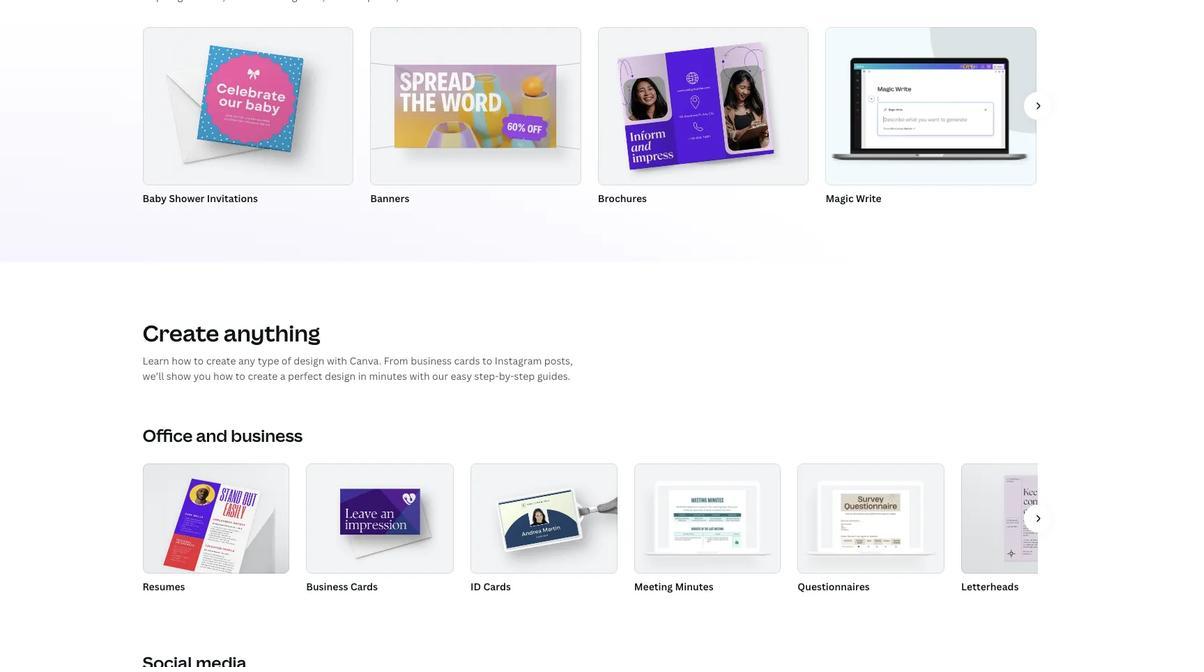 Task type: vqa. For each thing, say whether or not it's contained in the screenshot.
UPLOADS button
no



Task type: describe. For each thing, give the bounding box(es) containing it.
baby shower invitations link
[[143, 27, 354, 206]]

0 horizontal spatial to
[[194, 354, 204, 367]]

any
[[238, 354, 255, 367]]

brochures link
[[598, 27, 809, 206]]

1 horizontal spatial create
[[248, 370, 278, 383]]

you
[[193, 370, 211, 383]]

banners image
[[395, 65, 556, 148]]

in
[[358, 370, 367, 383]]

show
[[167, 370, 191, 383]]

create
[[143, 318, 219, 348]]

business cards image
[[340, 489, 421, 534]]

brochures
[[598, 192, 647, 205]]

shower
[[169, 192, 205, 205]]

cards
[[454, 354, 480, 367]]

id cards link
[[471, 463, 618, 595]]

resumes image
[[163, 479, 261, 580]]

banners
[[370, 192, 410, 205]]

cards for business cards
[[350, 580, 378, 593]]

meeting minutes image
[[634, 463, 781, 573]]

instagram
[[495, 354, 542, 367]]

invitations
[[207, 192, 258, 205]]

baby shower invitations image
[[196, 45, 303, 152]]

a
[[280, 370, 286, 383]]

0 horizontal spatial with
[[327, 354, 347, 367]]

step-
[[474, 370, 499, 383]]

1 horizontal spatial to
[[235, 370, 245, 383]]

easy
[[451, 370, 472, 383]]

magic write link
[[826, 27, 1037, 206]]

resumes link
[[143, 463, 289, 595]]

write
[[856, 192, 882, 205]]

meeting minutes
[[634, 580, 714, 593]]

business inside create anything learn how to create any type of design with canva. from business cards to instagram posts, we'll show you how to create a perfect design in minutes with our easy step-by-step guides.
[[411, 354, 452, 367]]

canva.
[[350, 354, 382, 367]]



Task type: locate. For each thing, give the bounding box(es) containing it.
design
[[294, 354, 325, 367], [325, 370, 356, 383]]

perfect
[[288, 370, 323, 383]]

letterheads
[[961, 580, 1019, 593]]

magic write image
[[826, 27, 1037, 185]]

0 vertical spatial how
[[172, 354, 191, 367]]

business cards link
[[306, 463, 454, 595]]

id
[[471, 580, 481, 593]]

to down the any
[[235, 370, 245, 383]]

resumes
[[143, 580, 185, 593]]

guides.
[[537, 370, 570, 383]]

meeting
[[634, 580, 673, 593]]

our
[[432, 370, 448, 383]]

brochures image
[[617, 42, 774, 170]]

from
[[384, 354, 408, 367]]

with
[[327, 354, 347, 367], [410, 370, 430, 383]]

2 cards from the left
[[484, 580, 511, 593]]

business up our
[[411, 354, 452, 367]]

1 vertical spatial business
[[231, 424, 303, 447]]

how
[[172, 354, 191, 367], [213, 370, 233, 383]]

letterheads image
[[1005, 476, 1065, 561]]

by-
[[499, 370, 514, 383]]

banners link
[[370, 27, 581, 206]]

1 horizontal spatial cards
[[484, 580, 511, 593]]

anything
[[224, 318, 320, 348]]

type
[[258, 354, 279, 367]]

0 horizontal spatial cards
[[350, 580, 378, 593]]

minutes
[[675, 580, 714, 593]]

design left in at the left
[[325, 370, 356, 383]]

we'll
[[143, 370, 164, 383]]

0 vertical spatial design
[[294, 354, 325, 367]]

cards right business
[[350, 580, 378, 593]]

create up you
[[206, 354, 236, 367]]

create anything learn how to create any type of design with canva. from business cards to instagram posts, we'll show you how to create a perfect design in minutes with our easy step-by-step guides.
[[143, 318, 573, 383]]

cards right id
[[484, 580, 511, 593]]

0 horizontal spatial how
[[172, 354, 191, 367]]

0 vertical spatial create
[[206, 354, 236, 367]]

0 vertical spatial business
[[411, 354, 452, 367]]

posts,
[[544, 354, 573, 367]]

minutes
[[369, 370, 407, 383]]

design up perfect
[[294, 354, 325, 367]]

1 horizontal spatial design
[[325, 370, 356, 383]]

create
[[206, 354, 236, 367], [248, 370, 278, 383]]

business cards
[[306, 580, 378, 593]]

business
[[306, 580, 348, 593]]

and
[[196, 424, 228, 447]]

office
[[143, 424, 193, 447]]

questionnaires link
[[798, 463, 945, 595]]

to
[[194, 354, 204, 367], [483, 354, 493, 367], [235, 370, 245, 383]]

2 horizontal spatial to
[[483, 354, 493, 367]]

how up show
[[172, 354, 191, 367]]

questionnaires image
[[798, 463, 945, 573]]

1 horizontal spatial business
[[411, 354, 452, 367]]

business
[[411, 354, 452, 367], [231, 424, 303, 447]]

of
[[282, 354, 291, 367]]

0 horizontal spatial business
[[231, 424, 303, 447]]

meeting minutes link
[[634, 463, 781, 595]]

1 vertical spatial design
[[325, 370, 356, 383]]

1 cards from the left
[[350, 580, 378, 593]]

id cards image
[[499, 490, 579, 548]]

1 horizontal spatial how
[[213, 370, 233, 383]]

magic write
[[826, 192, 882, 205]]

business right and
[[231, 424, 303, 447]]

to up the step-
[[483, 354, 493, 367]]

questionnaires
[[798, 580, 870, 593]]

0 horizontal spatial create
[[206, 354, 236, 367]]

learn
[[143, 354, 169, 367]]

1 vertical spatial create
[[248, 370, 278, 383]]

1 horizontal spatial with
[[410, 370, 430, 383]]

0 vertical spatial with
[[327, 354, 347, 367]]

office and business
[[143, 424, 303, 447]]

cards inside 'link'
[[484, 580, 511, 593]]

0 horizontal spatial design
[[294, 354, 325, 367]]

with left canva.
[[327, 354, 347, 367]]

cards
[[350, 580, 378, 593], [484, 580, 511, 593]]

magic
[[826, 192, 854, 205]]

how right you
[[213, 370, 233, 383]]

1 vertical spatial how
[[213, 370, 233, 383]]

letterheads link
[[961, 463, 1108, 595]]

create down type
[[248, 370, 278, 383]]

with left our
[[410, 370, 430, 383]]

to up you
[[194, 354, 204, 367]]

cards for id cards
[[484, 580, 511, 593]]

baby
[[143, 192, 167, 205]]

id cards
[[471, 580, 511, 593]]

1 vertical spatial with
[[410, 370, 430, 383]]

baby shower invitations
[[143, 192, 258, 205]]

step
[[514, 370, 535, 383]]



